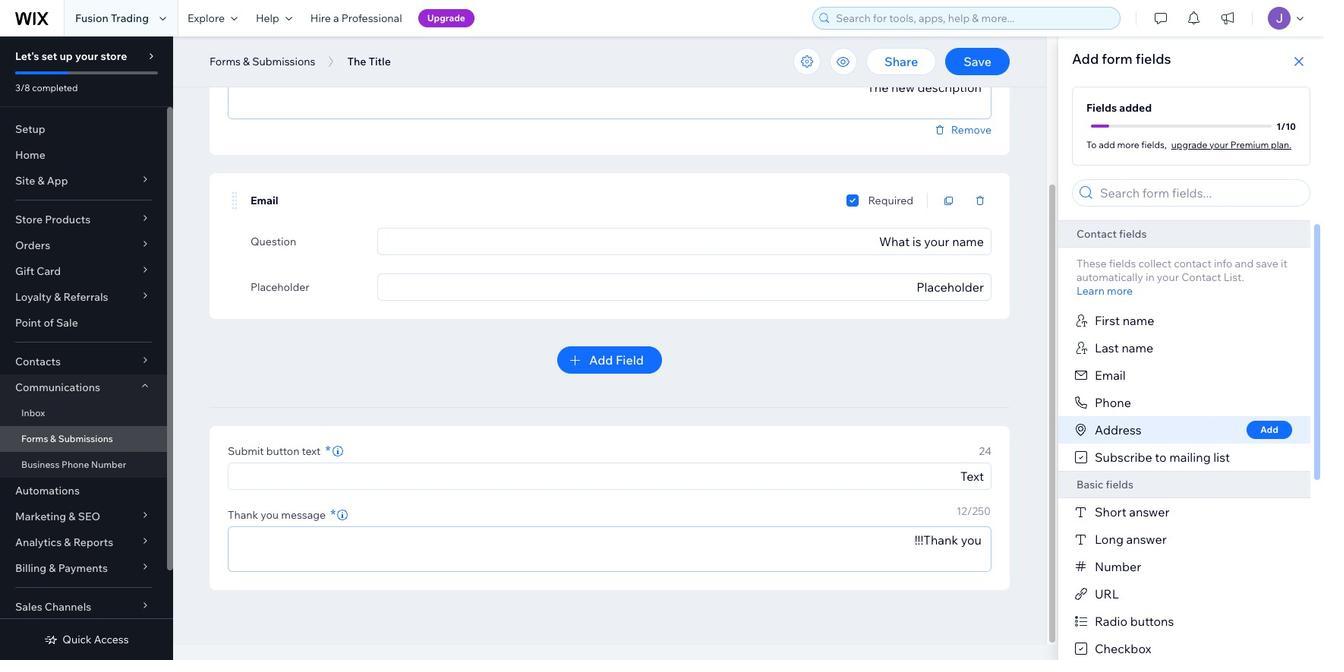 Task type: locate. For each thing, give the bounding box(es) containing it.
1 horizontal spatial number
[[1095, 559, 1142, 574]]

0 horizontal spatial forms
[[21, 433, 48, 444]]

1 horizontal spatial forms
[[210, 55, 241, 68]]

& inside 'loyalty & referrals' dropdown button
[[54, 290, 61, 304]]

add field
[[589, 352, 644, 368]]

1 vertical spatial your
[[1210, 139, 1229, 150]]

& left the reports
[[64, 535, 71, 549]]

of
[[44, 316, 54, 330]]

field
[[616, 352, 644, 368]]

phone down forms & submissions link
[[62, 459, 89, 470]]

0 vertical spatial /
[[961, 52, 966, 65]]

& left seo
[[69, 510, 76, 523]]

0 vertical spatial answer
[[1130, 504, 1170, 520]]

add for add form fields
[[1072, 50, 1099, 68]]

submissions inside button
[[252, 55, 316, 68]]

fields inside these fields collect contact info and save it automatically in your contact list. learn more
[[1109, 257, 1137, 270]]

submissions inside sidebar element
[[58, 433, 113, 444]]

question
[[251, 235, 296, 248]]

basic fields
[[1077, 478, 1134, 491]]

add
[[1072, 50, 1099, 68], [589, 352, 613, 368], [1261, 424, 1279, 435]]

fields down subscribe
[[1106, 478, 1134, 491]]

* right text
[[325, 442, 331, 460]]

business phone number link
[[0, 452, 167, 478]]

gift card
[[15, 264, 61, 278]]

button
[[266, 444, 300, 458]]

forms inside sidebar element
[[21, 433, 48, 444]]

automations
[[15, 484, 80, 497]]

point
[[15, 316, 41, 330]]

1 horizontal spatial your
[[1157, 270, 1180, 284]]

add inside button
[[589, 352, 613, 368]]

1 vertical spatial number
[[1095, 559, 1142, 574]]

access
[[94, 633, 129, 646]]

& inside marketing & seo dropdown button
[[69, 510, 76, 523]]

required
[[868, 194, 914, 207]]

phone
[[1095, 395, 1132, 410], [62, 459, 89, 470]]

fields
[[1136, 50, 1172, 68], [1120, 227, 1147, 241], [1109, 257, 1137, 270], [1106, 478, 1134, 491]]

0 horizontal spatial /
[[961, 52, 966, 65]]

1 vertical spatial /
[[1281, 120, 1286, 132]]

answer up long answer
[[1130, 504, 1170, 520]]

& right loyalty
[[54, 290, 61, 304]]

0 vertical spatial contact
[[1077, 227, 1117, 241]]

answer down short answer
[[1127, 532, 1167, 547]]

your right in at the right of page
[[1157, 270, 1180, 284]]

thank
[[228, 508, 258, 522]]

long
[[1095, 532, 1124, 547]]

0 horizontal spatial your
[[75, 49, 98, 63]]

& inside site & app dropdown button
[[38, 174, 45, 188]]

forms down explore
[[210, 55, 241, 68]]

Type your question here... field
[[383, 229, 987, 254]]

loyalty & referrals
[[15, 290, 108, 304]]

add button
[[1247, 421, 1293, 439]]

1 horizontal spatial contact
[[1182, 270, 1222, 284]]

sales
[[15, 600, 42, 614]]

more inside these fields collect contact info and save it automatically in your contact list. learn more
[[1107, 284, 1133, 298]]

0 horizontal spatial submissions
[[58, 433, 113, 444]]

forms & submissions for forms & submissions link
[[21, 433, 113, 444]]

contact
[[1174, 257, 1212, 270]]

contact left 'list.'
[[1182, 270, 1222, 284]]

the title button
[[340, 50, 399, 73]]

0 vertical spatial forms & submissions
[[210, 55, 316, 68]]

2 vertical spatial /
[[968, 504, 972, 518]]

sidebar element
[[0, 36, 173, 660]]

& right billing
[[49, 561, 56, 575]]

short answer
[[1095, 504, 1170, 520]]

*
[[325, 442, 331, 460], [331, 506, 336, 523]]

1 horizontal spatial email
[[1095, 368, 1126, 383]]

inbox link
[[0, 400, 167, 426]]

/ for 19
[[961, 52, 966, 65]]

0 vertical spatial name
[[1123, 313, 1155, 328]]

None checkbox
[[847, 191, 859, 210]]

2 horizontal spatial add
[[1261, 424, 1279, 435]]

marketing & seo button
[[0, 504, 167, 529]]

remove
[[951, 123, 992, 137]]

number inside sidebar element
[[91, 459, 126, 470]]

add for add field
[[589, 352, 613, 368]]

fields left in at the right of page
[[1109, 257, 1137, 270]]

0 vertical spatial add
[[1072, 50, 1099, 68]]

forms
[[210, 55, 241, 68], [21, 433, 48, 444]]

upgrade button
[[418, 9, 475, 27]]

number
[[91, 459, 126, 470], [1095, 559, 1142, 574]]

premium
[[1231, 139, 1269, 150]]

marketing
[[15, 510, 66, 523]]

radio
[[1095, 614, 1128, 629]]

sales channels button
[[0, 594, 167, 620]]

forms & submissions down "help" at top
[[210, 55, 316, 68]]

name down first name
[[1122, 340, 1154, 355]]

and
[[1235, 257, 1254, 270]]

& inside "forms & submissions" button
[[243, 55, 250, 68]]

2 horizontal spatial your
[[1210, 139, 1229, 150]]

more right add
[[1118, 139, 1140, 150]]

0 horizontal spatial phone
[[62, 459, 89, 470]]

name for first name
[[1123, 313, 1155, 328]]

0 horizontal spatial add
[[589, 352, 613, 368]]

1 vertical spatial forms & submissions
[[21, 433, 113, 444]]

/
[[961, 52, 966, 65], [1281, 120, 1286, 132], [968, 504, 972, 518]]

1 horizontal spatial forms & submissions
[[210, 55, 316, 68]]

& inside analytics & reports 'dropdown button'
[[64, 535, 71, 549]]

2 horizontal spatial /
[[1281, 120, 1286, 132]]

sales channels
[[15, 600, 91, 614]]

fields up collect at the right top
[[1120, 227, 1147, 241]]

fields added
[[1087, 101, 1152, 115]]

submissions down inbox link
[[58, 433, 113, 444]]

contacts
[[15, 355, 61, 368]]

0 horizontal spatial contact
[[1077, 227, 1117, 241]]

number down forms & submissions link
[[91, 459, 126, 470]]

1 vertical spatial name
[[1122, 340, 1154, 355]]

automations link
[[0, 478, 167, 504]]

0 vertical spatial forms
[[210, 55, 241, 68]]

& up business
[[50, 433, 56, 444]]

0 vertical spatial your
[[75, 49, 98, 63]]

2 vertical spatial add
[[1261, 424, 1279, 435]]

1 vertical spatial answer
[[1127, 532, 1167, 547]]

hire
[[311, 11, 331, 25]]

email down last
[[1095, 368, 1126, 383]]

1 / 10
[[1277, 120, 1296, 132]]

billing & payments button
[[0, 555, 167, 581]]

Search form fields... field
[[1096, 180, 1306, 206]]

buttons
[[1131, 614, 1174, 629]]

store products
[[15, 213, 91, 226]]

forms & submissions button
[[202, 50, 323, 73]]

your right 'up'
[[75, 49, 98, 63]]

explore
[[188, 11, 225, 25]]

url
[[1095, 586, 1119, 602]]

help
[[256, 11, 279, 25]]

1 horizontal spatial phone
[[1095, 395, 1132, 410]]

1 horizontal spatial submissions
[[252, 55, 316, 68]]

1 vertical spatial more
[[1107, 284, 1133, 298]]

store
[[101, 49, 127, 63]]

contact inside these fields collect contact info and save it automatically in your contact list. learn more
[[1182, 270, 1222, 284]]

forms inside button
[[210, 55, 241, 68]]

upgrade your premium plan. button
[[1172, 137, 1292, 151]]

forms down inbox
[[21, 433, 48, 444]]

phone up address
[[1095, 395, 1132, 410]]

1 vertical spatial submissions
[[58, 433, 113, 444]]

1 horizontal spatial add
[[1072, 50, 1099, 68]]

description
[[256, 55, 312, 69]]

placeholder
[[251, 280, 310, 294]]

submissions for "forms & submissions" button
[[252, 55, 316, 68]]

name
[[1123, 313, 1155, 328], [1122, 340, 1154, 355]]

contact up these
[[1077, 227, 1117, 241]]

store products button
[[0, 207, 167, 232]]

1 vertical spatial forms
[[21, 433, 48, 444]]

you
[[261, 508, 279, 522]]

products
[[45, 213, 91, 226]]

more right learn
[[1107, 284, 1133, 298]]

1 vertical spatial add
[[589, 352, 613, 368]]

forms for forms & submissions link
[[21, 433, 48, 444]]

forms & submissions up business phone number
[[21, 433, 113, 444]]

number down the "long"
[[1095, 559, 1142, 574]]

0 vertical spatial phone
[[1095, 395, 1132, 410]]

0 vertical spatial submissions
[[252, 55, 316, 68]]

in
[[1146, 270, 1155, 284]]

& right site
[[38, 174, 45, 188]]

& left the 'description'
[[243, 55, 250, 68]]

1 vertical spatial *
[[331, 506, 336, 523]]

list.
[[1224, 270, 1245, 284]]

0 vertical spatial number
[[91, 459, 126, 470]]

0 horizontal spatial email
[[251, 194, 278, 207]]

/ for 12
[[968, 504, 972, 518]]

0 horizontal spatial number
[[91, 459, 126, 470]]

2 vertical spatial your
[[1157, 270, 1180, 284]]

business
[[21, 459, 60, 470]]

submissions down help button
[[252, 55, 316, 68]]

1 vertical spatial contact
[[1182, 270, 1222, 284]]

& for 'loyalty & referrals' dropdown button
[[54, 290, 61, 304]]

forms & submissions inside button
[[210, 55, 316, 68]]

* right message
[[331, 506, 336, 523]]

site
[[15, 174, 35, 188]]

1 horizontal spatial /
[[968, 504, 972, 518]]

& inside forms & submissions link
[[50, 433, 56, 444]]

collect
[[1139, 257, 1172, 270]]

forms & submissions inside sidebar element
[[21, 433, 113, 444]]

forms & submissions for "forms & submissions" button
[[210, 55, 316, 68]]

1 vertical spatial phone
[[62, 459, 89, 470]]

your right upgrade
[[1210, 139, 1229, 150]]

orders button
[[0, 232, 167, 258]]

0 horizontal spatial forms & submissions
[[21, 433, 113, 444]]

mailing
[[1170, 450, 1211, 465]]

name up last name
[[1123, 313, 1155, 328]]

email up question on the top of the page
[[251, 194, 278, 207]]

0 vertical spatial *
[[325, 442, 331, 460]]

Add placeholder text… field
[[383, 274, 987, 300]]

& inside billing & payments popup button
[[49, 561, 56, 575]]

subscribe
[[1095, 450, 1153, 465]]



Task type: vqa. For each thing, say whether or not it's contained in the screenshot.
12
yes



Task type: describe. For each thing, give the bounding box(es) containing it.
* for submit button text *
[[325, 442, 331, 460]]

site & app button
[[0, 168, 167, 194]]

fields for basic
[[1106, 478, 1134, 491]]

store
[[15, 213, 43, 226]]

to add more fields, upgrade your premium plan.
[[1087, 139, 1292, 150]]

analytics & reports button
[[0, 529, 167, 555]]

seo
[[78, 510, 100, 523]]

your inside these fields collect contact info and save it automatically in your contact list. learn more
[[1157, 270, 1180, 284]]

billing & payments
[[15, 561, 108, 575]]

19 / 1000
[[950, 52, 991, 65]]

automatically
[[1077, 270, 1144, 284]]

business phone number
[[21, 459, 126, 470]]

point of sale
[[15, 316, 78, 330]]

remove button
[[933, 123, 992, 137]]

analytics
[[15, 535, 62, 549]]

your inside sidebar element
[[75, 49, 98, 63]]

gift
[[15, 264, 34, 278]]

basic
[[1077, 478, 1104, 491]]

add inside 'button'
[[1261, 424, 1279, 435]]

10
[[1286, 120, 1296, 132]]

& for site & app dropdown button at the left top of the page
[[38, 174, 45, 188]]

Add a short description... text field
[[229, 74, 991, 118]]

hire a professional link
[[301, 0, 411, 36]]

let's
[[15, 49, 39, 63]]

contacts button
[[0, 349, 167, 374]]

home
[[15, 148, 45, 162]]

forms & submissions link
[[0, 426, 167, 452]]

Search for tools, apps, help & more... field
[[832, 8, 1116, 29]]

analytics & reports
[[15, 535, 113, 549]]

form
[[1102, 50, 1133, 68]]

orders
[[15, 238, 50, 252]]

to
[[1155, 450, 1167, 465]]

title
[[369, 55, 391, 68]]

point of sale link
[[0, 310, 167, 336]]

let's set up your store
[[15, 49, 127, 63]]

& for "forms & submissions" button
[[243, 55, 250, 68]]

fusion trading
[[75, 11, 149, 25]]

these
[[1077, 257, 1107, 270]]

e.g., Thanks for submitting! text field
[[229, 527, 991, 571]]

answer for short answer
[[1130, 504, 1170, 520]]

trading
[[111, 11, 149, 25]]

fields right form
[[1136, 50, 1172, 68]]

text
[[302, 444, 321, 458]]

250
[[972, 504, 991, 518]]

card
[[37, 264, 61, 278]]

long answer
[[1095, 532, 1167, 547]]

forms for "forms & submissions" button
[[210, 55, 241, 68]]

to
[[1087, 139, 1097, 150]]

sale
[[56, 316, 78, 330]]

thank you message *
[[228, 506, 336, 523]]

reports
[[73, 535, 113, 549]]

checkbox
[[1095, 641, 1152, 656]]

upgrade
[[1172, 139, 1208, 150]]

hire a professional
[[311, 11, 402, 25]]

last name
[[1095, 340, 1154, 355]]

these fields collect contact info and save it automatically in your contact list. learn more
[[1077, 257, 1288, 298]]

message
[[281, 508, 326, 522]]

phone inside "business phone number" link
[[62, 459, 89, 470]]

inbox
[[21, 407, 45, 418]]

the
[[347, 55, 366, 68]]

answer for long answer
[[1127, 532, 1167, 547]]

fusion
[[75, 11, 108, 25]]

fields
[[1087, 101, 1117, 115]]

share button
[[867, 48, 937, 75]]

name for last name
[[1122, 340, 1154, 355]]

12 / 250
[[957, 504, 991, 518]]

24
[[979, 444, 992, 458]]

0 vertical spatial email
[[251, 194, 278, 207]]

& for billing & payments popup button
[[49, 561, 56, 575]]

fields for contact
[[1120, 227, 1147, 241]]

info
[[1214, 257, 1233, 270]]

last
[[1095, 340, 1119, 355]]

save
[[964, 54, 992, 69]]

learn
[[1077, 284, 1105, 298]]

marketing & seo
[[15, 510, 100, 523]]

* for thank you message *
[[331, 506, 336, 523]]

1000
[[966, 52, 991, 65]]

& for analytics & reports 'dropdown button'
[[64, 535, 71, 549]]

add form fields
[[1072, 50, 1172, 68]]

3/8 completed
[[15, 82, 78, 93]]

address
[[1095, 422, 1142, 437]]

professional
[[342, 11, 402, 25]]

communications button
[[0, 374, 167, 400]]

12
[[957, 504, 968, 518]]

submissions for forms & submissions link
[[58, 433, 113, 444]]

billing
[[15, 561, 46, 575]]

home link
[[0, 142, 167, 168]]

1
[[1277, 120, 1281, 132]]

submit button text *
[[228, 442, 331, 460]]

& for forms & submissions link
[[50, 433, 56, 444]]

fields for these
[[1109, 257, 1137, 270]]

1 vertical spatial email
[[1095, 368, 1126, 383]]

completed
[[32, 82, 78, 93]]

/ for 1
[[1281, 120, 1286, 132]]

referrals
[[63, 290, 108, 304]]

contact fields
[[1077, 227, 1147, 241]]

added
[[1120, 101, 1152, 115]]

0 vertical spatial more
[[1118, 139, 1140, 150]]

plan.
[[1271, 139, 1292, 150]]

a
[[333, 11, 339, 25]]

app
[[47, 174, 68, 188]]

e.g., Submit field
[[233, 463, 987, 489]]

& for marketing & seo dropdown button
[[69, 510, 76, 523]]

the title
[[347, 55, 391, 68]]

payments
[[58, 561, 108, 575]]

save button
[[946, 48, 1010, 75]]



